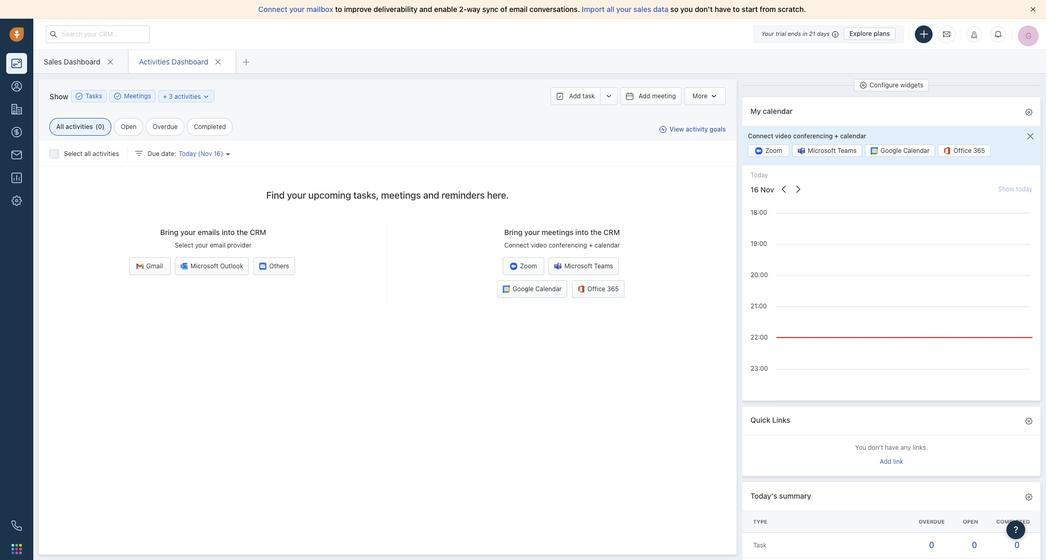 Task type: vqa. For each thing, say whether or not it's contained in the screenshot.
the associated with meetings
yes



Task type: describe. For each thing, give the bounding box(es) containing it.
sync
[[482, 5, 499, 14]]

my calendar
[[751, 106, 793, 115]]

others button
[[253, 258, 295, 276]]

+ inside bring your meetings into the crm connect video conferencing + calendar
[[589, 242, 593, 249]]

links
[[772, 416, 790, 425]]

configure widgets
[[870, 81, 924, 89]]

widgets
[[901, 81, 924, 89]]

office 365 button for microsoft teams button corresponding to zoom button to the bottom
[[572, 281, 625, 298]]

2 0 link from the left
[[972, 541, 977, 550]]

microsoft for bring your emails into the crm
[[191, 263, 218, 270]]

1 vertical spatial all
[[84, 150, 91, 158]]

sales
[[634, 5, 651, 14]]

0 vertical spatial conferencing
[[793, 132, 833, 140]]

3
[[169, 92, 173, 100]]

today's summary
[[751, 492, 811, 501]]

23:00
[[751, 365, 768, 373]]

crm for bring your meetings into the crm
[[604, 228, 620, 237]]

0 vertical spatial meetings
[[381, 190, 421, 201]]

add for add meeting
[[639, 92, 651, 100]]

completed for overdue
[[194, 123, 226, 131]]

any
[[901, 444, 911, 452]]

link
[[893, 458, 904, 466]]

bring your emails into the crm select your email provider
[[160, 228, 266, 249]]

your
[[762, 30, 774, 37]]

enable
[[434, 5, 457, 14]]

data
[[653, 5, 669, 14]]

0 vertical spatial video
[[775, 132, 792, 140]]

1 vertical spatial have
[[885, 444, 899, 452]]

tasks,
[[353, 190, 379, 201]]

conversations.
[[530, 5, 580, 14]]

22:00
[[751, 334, 768, 341]]

) for all activities ( 0 )
[[102, 123, 105, 131]]

calendar for office 365 button for microsoft teams button corresponding to zoom button to the bottom
[[535, 285, 562, 293]]

trial
[[776, 30, 786, 37]]

your trial ends in 21 days
[[762, 30, 830, 37]]

connect inside bring your meetings into the crm connect video conferencing + calendar
[[504, 242, 529, 249]]

0 vertical spatial open
[[121, 123, 137, 131]]

view
[[670, 126, 684, 133]]

1 vertical spatial open
[[963, 519, 978, 525]]

bring your meetings into the crm connect video conferencing + calendar
[[504, 228, 620, 249]]

quick links
[[751, 416, 790, 425]]

here.
[[487, 190, 509, 201]]

0 vertical spatial 16
[[214, 150, 221, 158]]

you
[[681, 5, 693, 14]]

21
[[809, 30, 816, 37]]

your for bring your meetings into the crm connect video conferencing + calendar
[[525, 228, 540, 237]]

add task button
[[551, 87, 600, 105]]

your for bring your emails into the crm select your email provider
[[180, 228, 196, 237]]

others
[[269, 263, 289, 270]]

+ inside button
[[163, 92, 167, 100]]

0 vertical spatial email
[[509, 5, 528, 14]]

zoom for the top zoom button
[[766, 147, 782, 155]]

20:00
[[751, 271, 768, 279]]

tasks
[[86, 92, 102, 100]]

0 for 1st 0 link from the right
[[1015, 541, 1020, 550]]

meeting
[[652, 92, 676, 100]]

plans
[[874, 30, 890, 37]]

+ 3 activities button
[[158, 90, 215, 103]]

crm for bring your emails into the crm
[[250, 228, 266, 237]]

+ 3 activities link
[[163, 91, 210, 101]]

today for today
[[751, 171, 768, 179]]

18:00
[[751, 209, 767, 216]]

microsoft for bring your meetings into the crm
[[565, 263, 592, 270]]

start
[[742, 5, 758, 14]]

you don't have any links.
[[856, 444, 928, 452]]

today for today ( nov 16 )
[[179, 150, 196, 158]]

activities
[[139, 57, 170, 66]]

16 nov
[[751, 185, 774, 194]]

email inside bring your emails into the crm select your email provider
[[210, 242, 226, 249]]

outlook
[[220, 263, 243, 270]]

meetings inside bring your meetings into the crm connect video conferencing + calendar
[[542, 228, 574, 237]]

1 vertical spatial zoom button
[[503, 258, 545, 276]]

0 vertical spatial calendar
[[763, 106, 793, 115]]

0 vertical spatial (
[[96, 123, 98, 131]]

all
[[56, 123, 64, 131]]

google calendar button for microsoft teams button for the top zoom button
[[865, 145, 936, 157]]

0 vertical spatial have
[[715, 5, 731, 14]]

0 horizontal spatial select
[[64, 150, 83, 158]]

0 vertical spatial google
[[881, 147, 902, 155]]

+ 3 activities
[[163, 92, 201, 100]]

1 vertical spatial google calendar
[[513, 285, 562, 293]]

way
[[467, 5, 481, 14]]

configure
[[870, 81, 899, 89]]

due date:
[[148, 150, 176, 158]]

microsoft teams for microsoft teams button corresponding to zoom button to the bottom
[[565, 263, 613, 270]]

links.
[[913, 444, 928, 452]]

meetings
[[124, 92, 151, 100]]

connect video conferencing + calendar
[[748, 132, 867, 140]]

from
[[760, 5, 776, 14]]

2 horizontal spatial +
[[835, 132, 839, 140]]

gmail
[[146, 263, 163, 270]]

microsoft outlook
[[191, 263, 243, 270]]

today's
[[751, 492, 778, 501]]

sales dashboard
[[44, 57, 100, 66]]

quick
[[751, 416, 771, 425]]

connect your mailbox link
[[258, 5, 335, 14]]

teams for microsoft teams button for the top zoom button
[[838, 147, 857, 155]]

freshworks switcher image
[[11, 544, 22, 555]]

teams for microsoft teams button corresponding to zoom button to the bottom
[[594, 263, 613, 270]]

all activities ( 0 )
[[56, 123, 105, 131]]

add for add task
[[569, 92, 581, 100]]

conferencing inside bring your meetings into the crm connect video conferencing + calendar
[[549, 242, 587, 249]]

summary
[[779, 492, 811, 501]]

more
[[693, 92, 708, 100]]

connect for connect video conferencing + calendar
[[748, 132, 774, 140]]

dashboard for sales dashboard
[[64, 57, 100, 66]]

0 horizontal spatial nov
[[200, 150, 212, 158]]

1 vertical spatial activities
[[66, 123, 93, 131]]

provider
[[227, 242, 252, 249]]

calendar for microsoft teams button for the top zoom button's office 365 button
[[904, 147, 930, 155]]

you
[[856, 444, 866, 452]]

reminders
[[442, 190, 485, 201]]

0 horizontal spatial google
[[513, 285, 534, 293]]

emails
[[198, 228, 220, 237]]

2 horizontal spatial microsoft
[[808, 147, 836, 155]]

microsoft teams button for zoom button to the bottom
[[549, 258, 619, 276]]

activities dashboard
[[139, 57, 208, 66]]

1 horizontal spatial all
[[607, 5, 615, 14]]

phone element
[[6, 516, 27, 537]]

activities for all
[[93, 150, 119, 158]]

today ( nov 16 )
[[179, 150, 223, 158]]

bring for bring your meetings into the crm
[[504, 228, 523, 237]]

sales
[[44, 57, 62, 66]]

add meeting button
[[621, 87, 682, 105]]

office for microsoft teams button for the top zoom button's office 365 button
[[954, 147, 972, 155]]

21:00
[[751, 302, 767, 310]]

import
[[582, 5, 605, 14]]

microsoft outlook button
[[175, 258, 249, 276]]

19:00
[[751, 240, 767, 248]]

your for find your upcoming tasks, meetings and reminders here.
[[287, 190, 306, 201]]

goals
[[710, 126, 726, 133]]



Task type: locate. For each thing, give the bounding box(es) containing it.
0 vertical spatial +
[[163, 92, 167, 100]]

1 vertical spatial zoom
[[520, 263, 537, 270]]

your for connect your mailbox to improve deliverability and enable 2-way sync of email conversations. import all your sales data so you don't have to start from scratch.
[[289, 5, 305, 14]]

0 vertical spatial )
[[102, 123, 105, 131]]

0 horizontal spatial meetings
[[381, 190, 421, 201]]

2 vertical spatial connect
[[504, 242, 529, 249]]

0 horizontal spatial (
[[96, 123, 98, 131]]

email right of at the left of the page
[[509, 5, 528, 14]]

activity
[[686, 126, 708, 133]]

0 horizontal spatial office 365 button
[[572, 281, 625, 298]]

0 horizontal spatial google calendar button
[[497, 281, 568, 298]]

video inside bring your meetings into the crm connect video conferencing + calendar
[[531, 242, 547, 249]]

office for office 365 button for microsoft teams button corresponding to zoom button to the bottom
[[588, 285, 606, 293]]

zoom button down bring your meetings into the crm connect video conferencing + calendar
[[503, 258, 545, 276]]

0 horizontal spatial bring
[[160, 228, 179, 237]]

into inside bring your meetings into the crm connect video conferencing + calendar
[[576, 228, 589, 237]]

0 horizontal spatial microsoft teams
[[565, 263, 613, 270]]

scratch.
[[778, 5, 806, 14]]

type
[[753, 519, 767, 525]]

1 to from the left
[[335, 5, 342, 14]]

add link
[[880, 458, 904, 466]]

select up the 'microsoft outlook' button
[[175, 242, 193, 249]]

0 horizontal spatial today
[[179, 150, 196, 158]]

the
[[237, 228, 248, 237], [591, 228, 602, 237]]

activities right the all
[[66, 123, 93, 131]]

2 the from the left
[[591, 228, 602, 237]]

activities inside + 3 activities link
[[174, 92, 201, 100]]

days
[[817, 30, 830, 37]]

1 vertical spatial calendar
[[535, 285, 562, 293]]

date:
[[161, 150, 176, 158]]

bring inside bring your emails into the crm select your email provider
[[160, 228, 179, 237]]

and left enable
[[420, 5, 432, 14]]

zoom down bring your meetings into the crm connect video conferencing + calendar
[[520, 263, 537, 270]]

0 horizontal spatial microsoft
[[191, 263, 218, 270]]

task
[[583, 92, 595, 100]]

configure widgets button
[[854, 79, 929, 92]]

select inside bring your emails into the crm select your email provider
[[175, 242, 193, 249]]

microsoft down bring your meetings into the crm connect video conferencing + calendar
[[565, 263, 592, 270]]

office
[[954, 147, 972, 155], [588, 285, 606, 293]]

)
[[102, 123, 105, 131], [221, 150, 223, 158]]

today up 16 nov
[[751, 171, 768, 179]]

task
[[753, 542, 767, 550]]

0 horizontal spatial calendar
[[535, 285, 562, 293]]

1 vertical spatial conferencing
[[549, 242, 587, 249]]

1 horizontal spatial microsoft
[[565, 263, 592, 270]]

0 vertical spatial don't
[[695, 5, 713, 14]]

explore
[[850, 30, 872, 37]]

office 365 for office 365 button for microsoft teams button corresponding to zoom button to the bottom
[[588, 285, 619, 293]]

zoom for zoom button to the bottom
[[520, 263, 537, 270]]

1 vertical spatial teams
[[594, 263, 613, 270]]

my
[[751, 106, 761, 115]]

1 crm from the left
[[250, 228, 266, 237]]

+
[[163, 92, 167, 100], [835, 132, 839, 140], [589, 242, 593, 249]]

crm
[[250, 228, 266, 237], [604, 228, 620, 237]]

2 horizontal spatial calendar
[[840, 132, 867, 140]]

the inside bring your emails into the crm select your email provider
[[237, 228, 248, 237]]

today right the date:
[[179, 150, 196, 158]]

nov right the date:
[[200, 150, 212, 158]]

1 vertical spatial 365
[[607, 285, 619, 293]]

the for emails
[[237, 228, 248, 237]]

add link link
[[880, 457, 904, 469]]

2 into from the left
[[576, 228, 589, 237]]

1 horizontal spatial calendar
[[763, 106, 793, 115]]

in
[[803, 30, 808, 37]]

import all your sales data link
[[582, 5, 671, 14]]

open
[[121, 123, 137, 131], [963, 519, 978, 525]]

microsoft left outlook
[[191, 263, 218, 270]]

email down emails
[[210, 242, 226, 249]]

Search your CRM... text field
[[46, 25, 150, 43]]

of
[[501, 5, 508, 14]]

zoom
[[766, 147, 782, 155], [520, 263, 537, 270]]

1 vertical spatial 16
[[751, 185, 759, 194]]

view activity goals
[[670, 126, 726, 133]]

google
[[881, 147, 902, 155], [513, 285, 534, 293]]

0 horizontal spatial zoom
[[520, 263, 537, 270]]

have up add link
[[885, 444, 899, 452]]

dashboard right sales
[[64, 57, 100, 66]]

1 horizontal spatial overdue
[[919, 519, 945, 525]]

the for meetings
[[591, 228, 602, 237]]

2 vertical spatial calendar
[[595, 242, 620, 249]]

add
[[569, 92, 581, 100], [639, 92, 651, 100], [880, 458, 892, 466]]

completed for open
[[997, 519, 1030, 525]]

have
[[715, 5, 731, 14], [885, 444, 899, 452]]

0 horizontal spatial office
[[588, 285, 606, 293]]

1 horizontal spatial video
[[775, 132, 792, 140]]

the inside bring your meetings into the crm connect video conferencing + calendar
[[591, 228, 602, 237]]

2 horizontal spatial add
[[880, 458, 892, 466]]

0 horizontal spatial conferencing
[[549, 242, 587, 249]]

teams
[[838, 147, 857, 155], [594, 263, 613, 270]]

into for emails
[[222, 228, 235, 237]]

bring down here.
[[504, 228, 523, 237]]

0 horizontal spatial zoom button
[[503, 258, 545, 276]]

0 horizontal spatial +
[[163, 92, 167, 100]]

email
[[509, 5, 528, 14], [210, 242, 226, 249]]

2 dashboard from the left
[[172, 57, 208, 66]]

crm inside bring your meetings into the crm connect video conferencing + calendar
[[604, 228, 620, 237]]

1 horizontal spatial bring
[[504, 228, 523, 237]]

upcoming
[[308, 190, 351, 201]]

0 horizontal spatial don't
[[695, 5, 713, 14]]

0
[[98, 123, 102, 131], [929, 541, 935, 550], [972, 541, 977, 550], [1015, 541, 1020, 550]]

bring up gmail
[[160, 228, 179, 237]]

due
[[148, 150, 159, 158]]

mailbox
[[307, 5, 333, 14]]

more button
[[684, 87, 726, 105], [684, 87, 726, 105]]

activities down all activities ( 0 )
[[93, 150, 119, 158]]

2-
[[459, 5, 467, 14]]

1 horizontal spatial connect
[[504, 242, 529, 249]]

1 vertical spatial don't
[[868, 444, 883, 452]]

0 horizontal spatial video
[[531, 242, 547, 249]]

1 horizontal spatial select
[[175, 242, 193, 249]]

office 365 button for microsoft teams button for the top zoom button
[[938, 145, 991, 157]]

2 vertical spatial activities
[[93, 150, 119, 158]]

2 to from the left
[[733, 5, 740, 14]]

add left task
[[569, 92, 581, 100]]

0 horizontal spatial have
[[715, 5, 731, 14]]

activities for 3
[[174, 92, 201, 100]]

1 the from the left
[[237, 228, 248, 237]]

dashboard for activities dashboard
[[172, 57, 208, 66]]

calendar
[[904, 147, 930, 155], [535, 285, 562, 293]]

0 horizontal spatial add
[[569, 92, 581, 100]]

1 horizontal spatial zoom button
[[748, 145, 790, 157]]

1 bring from the left
[[160, 228, 179, 237]]

microsoft down connect video conferencing + calendar
[[808, 147, 836, 155]]

into inside bring your emails into the crm select your email provider
[[222, 228, 235, 237]]

find
[[266, 190, 285, 201]]

microsoft
[[808, 147, 836, 155], [191, 263, 218, 270], [565, 263, 592, 270]]

0 horizontal spatial all
[[84, 150, 91, 158]]

0 horizontal spatial completed
[[194, 123, 226, 131]]

bring
[[160, 228, 179, 237], [504, 228, 523, 237]]

down image
[[203, 93, 210, 100]]

0 vertical spatial office 365 button
[[938, 145, 991, 157]]

crm inside bring your emails into the crm select your email provider
[[250, 228, 266, 237]]

ends
[[788, 30, 801, 37]]

1 vertical spatial email
[[210, 242, 226, 249]]

3 0 link from the left
[[1015, 541, 1020, 550]]

1 horizontal spatial google
[[881, 147, 902, 155]]

1 vertical spatial )
[[221, 150, 223, 158]]

0 vertical spatial zoom
[[766, 147, 782, 155]]

office 365 for microsoft teams button for the top zoom button's office 365 button
[[954, 147, 985, 155]]

1 horizontal spatial +
[[589, 242, 593, 249]]

1 0 link from the left
[[929, 541, 935, 550]]

microsoft teams for microsoft teams button for the top zoom button
[[808, 147, 857, 155]]

add for add link
[[880, 458, 892, 466]]

1 horizontal spatial don't
[[868, 444, 883, 452]]

0 vertical spatial zoom button
[[748, 145, 790, 157]]

365 for office 365 button for microsoft teams button corresponding to zoom button to the bottom
[[607, 285, 619, 293]]

) for today ( nov 16 )
[[221, 150, 223, 158]]

to right mailbox
[[335, 5, 342, 14]]

select down all activities ( 0 )
[[64, 150, 83, 158]]

1 horizontal spatial add
[[639, 92, 651, 100]]

nov up 18:00
[[761, 185, 774, 194]]

0 vertical spatial connect
[[258, 5, 288, 14]]

microsoft teams button for the top zoom button
[[792, 145, 863, 157]]

google calendar
[[881, 147, 930, 155], [513, 285, 562, 293]]

show
[[49, 92, 68, 101]]

0 vertical spatial and
[[420, 5, 432, 14]]

view activity goals link
[[660, 125, 726, 134]]

deliverability
[[374, 5, 418, 14]]

activities right 3
[[174, 92, 201, 100]]

1 horizontal spatial 16
[[751, 185, 759, 194]]

close image
[[1031, 7, 1036, 12]]

so
[[671, 5, 679, 14]]

16 up 18:00
[[751, 185, 759, 194]]

0 horizontal spatial crm
[[250, 228, 266, 237]]

1 horizontal spatial meetings
[[542, 228, 574, 237]]

nov
[[200, 150, 212, 158], [761, 185, 774, 194]]

0 horizontal spatial open
[[121, 123, 137, 131]]

microsoft teams button
[[792, 145, 863, 157], [549, 258, 619, 276]]

office 365 button
[[938, 145, 991, 157], [572, 281, 625, 298]]

don't
[[695, 5, 713, 14], [868, 444, 883, 452]]

1 horizontal spatial nov
[[761, 185, 774, 194]]

1 horizontal spatial open
[[963, 519, 978, 525]]

1 horizontal spatial 0 link
[[972, 541, 977, 550]]

0 vertical spatial all
[[607, 5, 615, 14]]

( right the date:
[[198, 150, 200, 158]]

0 vertical spatial office
[[954, 147, 972, 155]]

zoom button up 16 nov
[[748, 145, 790, 157]]

1 vertical spatial and
[[423, 190, 439, 201]]

add meeting
[[639, 92, 676, 100]]

into for meetings
[[576, 228, 589, 237]]

0 horizontal spatial overdue
[[153, 123, 178, 131]]

improve
[[344, 5, 372, 14]]

1 vertical spatial (
[[198, 150, 200, 158]]

to
[[335, 5, 342, 14], [733, 5, 740, 14]]

dashboard up + 3 activities link
[[172, 57, 208, 66]]

find your upcoming tasks, meetings and reminders here.
[[266, 190, 509, 201]]

conferencing
[[793, 132, 833, 140], [549, 242, 587, 249]]

1 vertical spatial connect
[[748, 132, 774, 140]]

0 horizontal spatial 16
[[214, 150, 221, 158]]

connect your mailbox to improve deliverability and enable 2-way sync of email conversations. import all your sales data so you don't have to start from scratch.
[[258, 5, 806, 14]]

0 for second 0 link from left
[[972, 541, 977, 550]]

all down all activities ( 0 )
[[84, 150, 91, 158]]

add task
[[569, 92, 595, 100]]

zoom down connect video conferencing + calendar
[[766, 147, 782, 155]]

have left start on the right top of page
[[715, 5, 731, 14]]

teams down bring your meetings into the crm connect video conferencing + calendar
[[594, 263, 613, 270]]

add left 'link'
[[880, 458, 892, 466]]

1 vertical spatial today
[[751, 171, 768, 179]]

1 vertical spatial +
[[835, 132, 839, 140]]

1 into from the left
[[222, 228, 235, 237]]

1 vertical spatial calendar
[[840, 132, 867, 140]]

dashboard
[[64, 57, 100, 66], [172, 57, 208, 66]]

microsoft teams down connect video conferencing + calendar
[[808, 147, 857, 155]]

0 horizontal spatial microsoft teams button
[[549, 258, 619, 276]]

phone image
[[11, 521, 22, 532]]

365 for microsoft teams button for the top zoom button's office 365 button
[[974, 147, 985, 155]]

1 horizontal spatial completed
[[997, 519, 1030, 525]]

0 vertical spatial nov
[[200, 150, 212, 158]]

1 horizontal spatial google calendar button
[[865, 145, 936, 157]]

select
[[64, 150, 83, 158], [175, 242, 193, 249]]

0 horizontal spatial 0 link
[[929, 541, 935, 550]]

1 horizontal spatial zoom
[[766, 147, 782, 155]]

0 horizontal spatial connect
[[258, 5, 288, 14]]

explore plans
[[850, 30, 890, 37]]

0 for 3rd 0 link from right
[[929, 541, 935, 550]]

bring for bring your emails into the crm
[[160, 228, 179, 237]]

0 vertical spatial select
[[64, 150, 83, 158]]

select all activities
[[64, 150, 119, 158]]

1 horizontal spatial into
[[576, 228, 589, 237]]

1 horizontal spatial google calendar
[[881, 147, 930, 155]]

0 horizontal spatial google calendar
[[513, 285, 562, 293]]

connect for connect your mailbox to improve deliverability and enable 2-way sync of email conversations. import all your sales data so you don't have to start from scratch.
[[258, 5, 288, 14]]

16 right the date:
[[214, 150, 221, 158]]

1 dashboard from the left
[[64, 57, 100, 66]]

to left start on the right top of page
[[733, 5, 740, 14]]

1 vertical spatial completed
[[997, 519, 1030, 525]]

microsoft teams down bring your meetings into the crm connect video conferencing + calendar
[[565, 263, 613, 270]]

1 vertical spatial google
[[513, 285, 534, 293]]

calendar inside bring your meetings into the crm connect video conferencing + calendar
[[595, 242, 620, 249]]

2 crm from the left
[[604, 228, 620, 237]]

1 horizontal spatial office 365
[[954, 147, 985, 155]]

microsoft teams button down connect video conferencing + calendar
[[792, 145, 863, 157]]

0 vertical spatial google calendar button
[[865, 145, 936, 157]]

1 horizontal spatial to
[[733, 5, 740, 14]]

google calendar button
[[865, 145, 936, 157], [497, 281, 568, 298]]

your inside bring your meetings into the crm connect video conferencing + calendar
[[525, 228, 540, 237]]

google calendar button for microsoft teams button corresponding to zoom button to the bottom
[[497, 281, 568, 298]]

add left meeting
[[639, 92, 651, 100]]

email image
[[943, 30, 951, 38]]

gmail button
[[129, 258, 171, 276]]

and left the reminders
[[423, 190, 439, 201]]

all right import
[[607, 5, 615, 14]]

2 bring from the left
[[504, 228, 523, 237]]

teams down connect video conferencing + calendar
[[838, 147, 857, 155]]

bring inside bring your meetings into the crm connect video conferencing + calendar
[[504, 228, 523, 237]]

1 horizontal spatial office 365 button
[[938, 145, 991, 157]]

microsoft teams button down bring your meetings into the crm connect video conferencing + calendar
[[549, 258, 619, 276]]

0 vertical spatial overdue
[[153, 123, 178, 131]]

( up select all activities
[[96, 123, 98, 131]]



